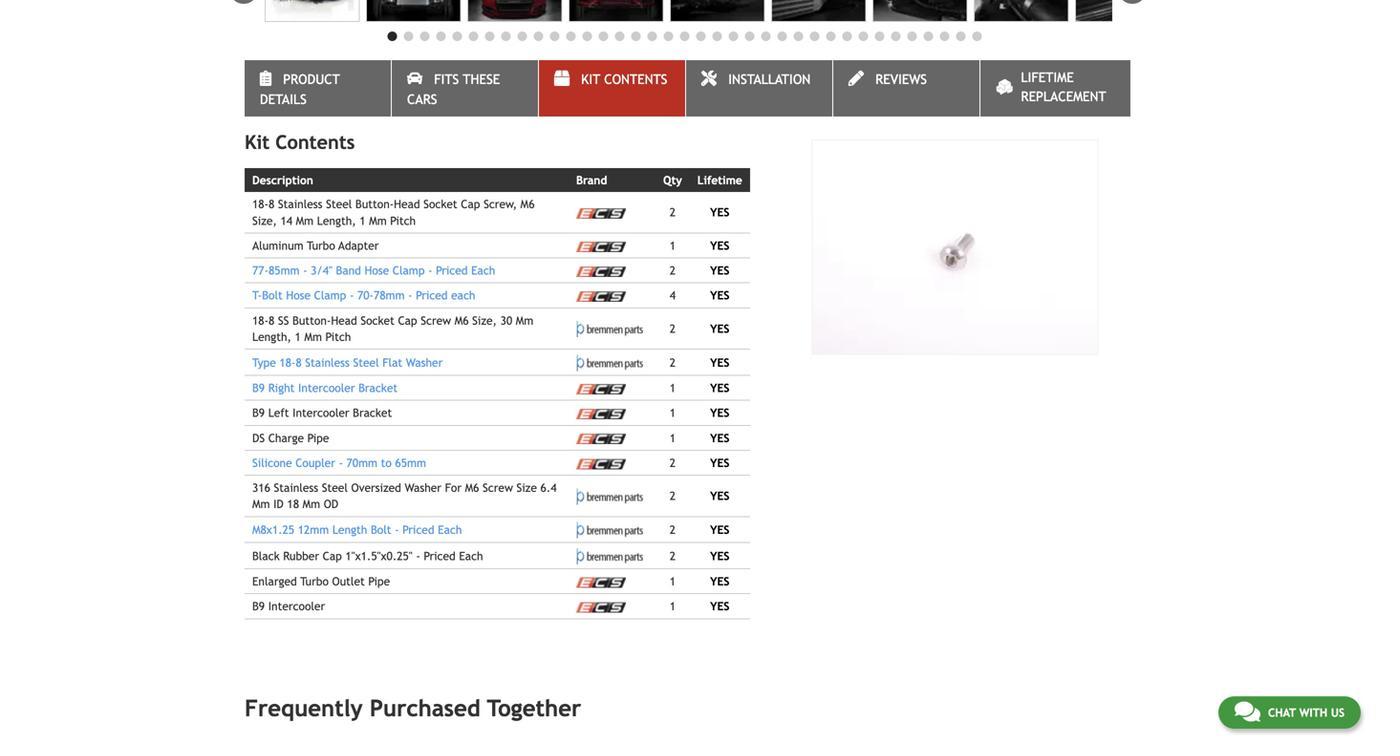 Task type: vqa. For each thing, say whether or not it's contained in the screenshot.
Kit Contents in "link"
yes



Task type: describe. For each thing, give the bounding box(es) containing it.
fits these cars
[[407, 72, 500, 107]]

2 yes from the top
[[710, 239, 730, 252]]

oversized
[[351, 481, 401, 495]]

9 yes from the top
[[710, 431, 730, 445]]

coupler
[[296, 456, 335, 470]]

77-85mm - 3/4" band hose clamp - priced each
[[252, 264, 495, 277]]

8 es#3557444 - 019219ecs01akt2 -  luft-technik b9 a4 intercooler and charge pipe kit - full kit to upgrade your charge pipes and fmic - ecs - audi image from the left
[[974, 0, 1069, 22]]

turbo for outlet
[[300, 575, 329, 588]]

8 ecs - corporate logo image from the top
[[576, 459, 626, 469]]

0 horizontal spatial bolt
[[262, 289, 283, 302]]

for
[[445, 481, 462, 495]]

length, inside "18-8 ss button-head socket cap screw m6 size, 30 mm length, 1 mm pitch"
[[252, 330, 291, 344]]

us
[[1331, 706, 1345, 720]]

b9 for b9 left intercooler bracket
[[252, 406, 265, 420]]

70-
[[357, 289, 374, 302]]

- right 78mm
[[408, 289, 412, 302]]

kit contents link
[[539, 60, 685, 117]]

outlet
[[332, 575, 365, 588]]

size
[[517, 481, 537, 495]]

5 es#3557444 - 019219ecs01akt2 -  luft-technik b9 a4 intercooler and charge pipe kit - full kit to upgrade your charge pipes and fmic - ecs - audi image from the left
[[670, 0, 765, 22]]

m8x1.25
[[252, 523, 294, 537]]

b9 for b9 right intercooler bracket
[[252, 381, 265, 395]]

b9 intercooler
[[252, 600, 325, 613]]

chat with us link
[[1218, 697, 1361, 729]]

black
[[252, 549, 280, 563]]

lifetime replacement link
[[980, 60, 1131, 117]]

to
[[381, 456, 392, 470]]

each for black rubber cap 1"x1.5"x0.25" - priced each
[[459, 549, 483, 563]]

1 vertical spatial stainless
[[305, 356, 350, 369]]

frequently purchased together
[[245, 695, 581, 722]]

qty
[[663, 173, 682, 187]]

installation link
[[686, 60, 832, 117]]

these
[[463, 72, 500, 87]]

steel inside 18-8 stainless steel button-head socket cap screw, m6 size, 14 mm length, 1 mm pitch
[[326, 197, 352, 211]]

socket inside 18-8 stainless steel button-head socket cap screw, m6 size, 14 mm length, 1 mm pitch
[[423, 197, 457, 211]]

ds charge pipe
[[252, 431, 329, 445]]

0 vertical spatial each
[[471, 264, 495, 277]]

right
[[268, 381, 295, 395]]

6.4
[[540, 481, 557, 495]]

4 es#3557444 - 019219ecs01akt2 -  luft-technik b9 a4 intercooler and charge pipe kit - full kit to upgrade your charge pipes and fmic - ecs - audi image from the left
[[569, 0, 664, 22]]

details
[[260, 92, 307, 107]]

11 yes from the top
[[710, 489, 730, 503]]

enlarged turbo outlet pipe
[[252, 575, 390, 588]]

77-
[[252, 264, 269, 277]]

fits
[[434, 72, 459, 87]]

5 2 from the top
[[670, 456, 676, 470]]

installation
[[728, 72, 811, 87]]

- left 70mm
[[339, 456, 343, 470]]

3/4"
[[311, 264, 332, 277]]

screw for m6
[[421, 314, 451, 327]]

left
[[268, 406, 289, 420]]

1 inside "18-8 ss button-head socket cap screw m6 size, 30 mm length, 1 mm pitch"
[[295, 330, 301, 344]]

pitch inside "18-8 ss button-head socket cap screw m6 size, 30 mm length, 1 mm pitch"
[[325, 330, 351, 344]]

type 18-8 stainless steel flat washer
[[252, 356, 443, 369]]

7 ecs - corporate logo image from the top
[[576, 434, 626, 445]]

9 ecs - corporate logo image from the top
[[576, 578, 626, 588]]

78mm
[[374, 289, 405, 302]]

flat
[[382, 356, 402, 369]]

t-
[[252, 289, 262, 302]]

m6 inside 316 stainless steel oversized washer for m6 screw size 6.4 mm id 18 mm od
[[465, 481, 479, 495]]

rubber
[[283, 549, 319, 563]]

mm up type 18-8 stainless steel flat washer link
[[304, 330, 322, 344]]

es#2710313 - 92095a227 - 18-8 stainless steel button-head socket cap screw, m6 size, 14 mm length, 1 mm pitch - ecs - image
[[812, 140, 1098, 355]]

comments image
[[1235, 700, 1260, 723]]

button- inside 18-8 stainless steel button-head socket cap screw, m6 size, 14 mm length, 1 mm pitch
[[355, 197, 394, 211]]

10 yes from the top
[[710, 456, 730, 470]]

with
[[1299, 706, 1327, 720]]

18-8 stainless steel button-head socket cap screw, m6 size, 14 mm length, 1 mm pitch
[[252, 197, 535, 227]]

14
[[280, 214, 292, 227]]

length, inside 18-8 stainless steel button-head socket cap screw, m6 size, 14 mm length, 1 mm pitch
[[317, 214, 356, 227]]

b9 right intercooler bracket
[[252, 381, 398, 395]]

- down 18-8 stainless steel button-head socket cap screw, m6 size, 14 mm length, 1 mm pitch
[[428, 264, 432, 277]]

b9 left intercooler bracket
[[252, 406, 392, 420]]

each for m8x1.25 12mm length bolt - priced each
[[438, 523, 462, 537]]

ds
[[252, 431, 265, 445]]

7 yes from the top
[[710, 381, 730, 395]]

4 ecs - corporate logo image from the top
[[576, 292, 626, 302]]

2 ecs - corporate logo image from the top
[[576, 242, 626, 252]]

3 yes from the top
[[710, 264, 730, 277]]

frequently
[[245, 695, 363, 722]]

kit inside the 'kit contents' link
[[581, 72, 600, 87]]

1 vertical spatial bolt
[[371, 523, 391, 537]]

9 es#3557444 - 019219ecs01akt2 -  luft-technik b9 a4 intercooler and charge pipe kit - full kit to upgrade your charge pipes and fmic - ecs - audi image from the left
[[1075, 0, 1170, 22]]

black rubber cap 1"x1.5"x0.25" - priced each
[[252, 549, 483, 563]]

18- for 18-8 stainless steel button-head socket cap screw, m6 size, 14 mm length, 1 mm pitch
[[252, 197, 269, 211]]

70mm
[[346, 456, 377, 470]]

together
[[487, 695, 581, 722]]

lifetime for lifetime replacement
[[1021, 70, 1074, 85]]

10 ecs - corporate logo image from the top
[[576, 603, 626, 613]]

316
[[252, 481, 270, 495]]

1 vertical spatial steel
[[353, 356, 379, 369]]

m8x1.25 12mm length bolt - priced each
[[252, 523, 462, 537]]

m8x1.25 12mm length bolt - priced each link
[[252, 523, 462, 537]]

1 for 9th ecs - corporate logo
[[670, 575, 676, 588]]

4
[[670, 289, 676, 302]]

1 ecs - corporate logo image from the top
[[576, 208, 626, 219]]

charge
[[268, 431, 304, 445]]

t-bolt hose clamp - 70-78mm - priced each
[[252, 289, 475, 302]]

0 vertical spatial washer
[[406, 356, 443, 369]]

head inside "18-8 ss button-head socket cap screw m6 size, 30 mm length, 1 mm pitch"
[[331, 314, 357, 327]]

purchased
[[370, 695, 480, 722]]

b9 for b9 intercooler
[[252, 600, 265, 613]]

size, inside "18-8 ss button-head socket cap screw m6 size, 30 mm length, 1 mm pitch"
[[472, 314, 497, 327]]

reviews link
[[833, 60, 979, 117]]

3 es#3557444 - 019219ecs01akt2 -  luft-technik b9 a4 intercooler and charge pipe kit - full kit to upgrade your charge pipes and fmic - ecs - audi image from the left
[[467, 0, 562, 22]]

0 vertical spatial hose
[[365, 264, 389, 277]]

14 yes from the top
[[710, 575, 730, 588]]

1 vertical spatial kit contents
[[245, 131, 355, 153]]

contents inside the 'kit contents' link
[[604, 72, 667, 87]]

mm right 18
[[303, 498, 320, 511]]

washer inside 316 stainless steel oversized washer for m6 screw size 6.4 mm id 18 mm od
[[405, 481, 441, 495]]

1 2 from the top
[[670, 206, 676, 219]]

silicone
[[252, 456, 292, 470]]

1 for 4th ecs - corporate logo from the bottom
[[670, 431, 676, 445]]

bracket for b9 right intercooler bracket
[[358, 381, 398, 395]]

replacement
[[1021, 89, 1106, 104]]



Task type: locate. For each thing, give the bounding box(es) containing it.
clamp down the 3/4"
[[314, 289, 346, 302]]

mm up "adapter" on the top of the page
[[369, 214, 387, 227]]

1 vertical spatial head
[[331, 314, 357, 327]]

2 vertical spatial intercooler
[[268, 600, 325, 613]]

pipe down 1"x1.5"x0.25"
[[368, 575, 390, 588]]

lifetime up replacement
[[1021, 70, 1074, 85]]

316 stainless steel oversized washer for m6 screw size 6.4 mm id 18 mm od
[[252, 481, 557, 511]]

adapter
[[338, 239, 379, 252]]

contents
[[604, 72, 667, 87], [275, 131, 355, 153]]

0 horizontal spatial socket
[[361, 314, 395, 327]]

description
[[252, 173, 313, 187]]

1 vertical spatial turbo
[[300, 575, 329, 588]]

1 horizontal spatial bolt
[[371, 523, 391, 537]]

kit contents
[[581, 72, 667, 87], [245, 131, 355, 153]]

0 vertical spatial b9
[[252, 381, 265, 395]]

3 2 from the top
[[670, 322, 676, 335]]

7 es#3557444 - 019219ecs01akt2 -  luft-technik b9 a4 intercooler and charge pipe kit - full kit to upgrade your charge pipes and fmic - ecs - audi image from the left
[[872, 0, 967, 22]]

2 vertical spatial steel
[[322, 481, 348, 495]]

2 2 from the top
[[670, 264, 676, 277]]

2 vertical spatial b9
[[252, 600, 265, 613]]

intercooler up b9 left intercooler bracket
[[298, 381, 355, 395]]

6 2 from the top
[[670, 489, 676, 503]]

product details
[[260, 72, 340, 107]]

aluminum turbo adapter
[[252, 239, 379, 252]]

length, up "aluminum turbo adapter"
[[317, 214, 356, 227]]

0 vertical spatial bracket
[[358, 381, 398, 395]]

30
[[500, 314, 512, 327]]

fits these cars link
[[392, 60, 538, 117]]

0 horizontal spatial lifetime
[[697, 173, 742, 187]]

1 vertical spatial clamp
[[314, 289, 346, 302]]

screw left size
[[483, 481, 513, 495]]

1 vertical spatial contents
[[275, 131, 355, 153]]

socket down 78mm
[[361, 314, 395, 327]]

1 bremmen parts - corporate logo image from the top
[[576, 321, 648, 338]]

85mm
[[269, 264, 300, 277]]

1 horizontal spatial button-
[[355, 197, 394, 211]]

0 vertical spatial 18-
[[252, 197, 269, 211]]

lifetime right qty
[[697, 173, 742, 187]]

steel up od
[[322, 481, 348, 495]]

bracket
[[358, 381, 398, 395], [353, 406, 392, 420]]

1 vertical spatial lifetime
[[697, 173, 742, 187]]

pitch up type 18-8 stainless steel flat washer
[[325, 330, 351, 344]]

1 vertical spatial washer
[[405, 481, 441, 495]]

priced left each
[[416, 289, 448, 302]]

turbo
[[307, 239, 335, 252], [300, 575, 329, 588]]

8 yes from the top
[[710, 406, 730, 420]]

2 vertical spatial stainless
[[274, 481, 318, 495]]

1 vertical spatial intercooler
[[293, 406, 349, 420]]

0 horizontal spatial length,
[[252, 330, 291, 344]]

1 vertical spatial socket
[[361, 314, 395, 327]]

pipe up coupler
[[307, 431, 329, 445]]

1 for fifth ecs - corporate logo from the top of the page
[[670, 381, 676, 395]]

size,
[[252, 214, 277, 227], [472, 314, 497, 327]]

pitch
[[390, 214, 416, 227], [325, 330, 351, 344]]

button- right the ss
[[292, 314, 331, 327]]

intercooler
[[298, 381, 355, 395], [293, 406, 349, 420], [268, 600, 325, 613]]

0 horizontal spatial kit
[[245, 131, 270, 153]]

3 bremmen parts - corporate logo image from the top
[[576, 489, 648, 505]]

0 horizontal spatial kit contents
[[245, 131, 355, 153]]

stainless up 14
[[278, 197, 323, 211]]

each
[[451, 289, 475, 302]]

head
[[394, 197, 420, 211], [331, 314, 357, 327]]

0 vertical spatial contents
[[604, 72, 667, 87]]

6 yes from the top
[[710, 356, 730, 369]]

button-
[[355, 197, 394, 211], [292, 314, 331, 327]]

0 vertical spatial pitch
[[390, 214, 416, 227]]

0 vertical spatial cap
[[461, 197, 480, 211]]

od
[[324, 498, 338, 511]]

m6 right screw,
[[520, 197, 535, 211]]

2 es#3557444 - 019219ecs01akt2 -  luft-technik b9 a4 intercooler and charge pipe kit - full kit to upgrade your charge pipes and fmic - ecs - audi image from the left
[[366, 0, 461, 22]]

1 for 10th ecs - corporate logo from the top
[[670, 600, 676, 613]]

screw left the 30
[[421, 314, 451, 327]]

socket
[[423, 197, 457, 211], [361, 314, 395, 327]]

1 horizontal spatial length,
[[317, 214, 356, 227]]

0 vertical spatial clamp
[[393, 264, 425, 277]]

18- down "description"
[[252, 197, 269, 211]]

-
[[303, 264, 307, 277], [428, 264, 432, 277], [350, 289, 354, 302], [408, 289, 412, 302], [339, 456, 343, 470], [395, 523, 399, 537], [416, 549, 420, 563]]

0 horizontal spatial clamp
[[314, 289, 346, 302]]

bracket down flat on the top left of page
[[358, 381, 398, 395]]

chat with us
[[1268, 706, 1345, 720]]

2 vertical spatial cap
[[323, 549, 342, 563]]

bremmen parts - corporate logo image for 316 stainless steel oversized washer for m6 screw size 6.4 mm id 18 mm od
[[576, 489, 648, 505]]

lifetime
[[1021, 70, 1074, 85], [697, 173, 742, 187]]

m6 down each
[[455, 314, 469, 327]]

chat
[[1268, 706, 1296, 720]]

1 horizontal spatial kit contents
[[581, 72, 667, 87]]

aluminum
[[252, 239, 304, 252]]

0 vertical spatial steel
[[326, 197, 352, 211]]

priced down 316 stainless steel oversized washer for m6 screw size 6.4 mm id 18 mm od
[[402, 523, 434, 537]]

turbo up the 3/4"
[[307, 239, 335, 252]]

cap left screw,
[[461, 197, 480, 211]]

0 horizontal spatial hose
[[286, 289, 311, 302]]

1 vertical spatial b9
[[252, 406, 265, 420]]

0 vertical spatial turbo
[[307, 239, 335, 252]]

b9 down enlarged
[[252, 600, 265, 613]]

8 for ss
[[269, 314, 275, 327]]

1 horizontal spatial hose
[[365, 264, 389, 277]]

1 horizontal spatial size,
[[472, 314, 497, 327]]

t-bolt hose clamp - 70-78mm - priced each link
[[252, 289, 475, 302]]

8 inside 18-8 stainless steel button-head socket cap screw, m6 size, 14 mm length, 1 mm pitch
[[269, 197, 275, 211]]

product
[[283, 72, 340, 87]]

0 vertical spatial screw
[[421, 314, 451, 327]]

0 vertical spatial length,
[[317, 214, 356, 227]]

mm down 316
[[252, 498, 270, 511]]

m6 inside "18-8 ss button-head socket cap screw m6 size, 30 mm length, 1 mm pitch"
[[455, 314, 469, 327]]

1 vertical spatial kit
[[245, 131, 270, 153]]

hose up 70-
[[365, 264, 389, 277]]

1 for 9th ecs - corporate logo from the bottom of the page
[[670, 239, 676, 252]]

12 yes from the top
[[710, 523, 730, 537]]

length,
[[317, 214, 356, 227], [252, 330, 291, 344]]

bracket up 70mm
[[353, 406, 392, 420]]

18-
[[252, 197, 269, 211], [252, 314, 269, 327], [279, 356, 296, 369]]

1 horizontal spatial pitch
[[390, 214, 416, 227]]

1
[[360, 214, 366, 227], [670, 239, 676, 252], [295, 330, 301, 344], [670, 381, 676, 395], [670, 406, 676, 420], [670, 431, 676, 445], [670, 575, 676, 588], [670, 600, 676, 613]]

2 vertical spatial each
[[459, 549, 483, 563]]

12mm
[[298, 523, 329, 537]]

18
[[287, 498, 299, 511]]

0 vertical spatial lifetime
[[1021, 70, 1074, 85]]

steel
[[326, 197, 352, 211], [353, 356, 379, 369], [322, 481, 348, 495]]

intercooler down b9 right intercooler bracket
[[293, 406, 349, 420]]

screw,
[[484, 197, 517, 211]]

- left the 3/4"
[[303, 264, 307, 277]]

each
[[471, 264, 495, 277], [438, 523, 462, 537], [459, 549, 483, 563]]

turbo down rubber
[[300, 575, 329, 588]]

5 bremmen parts - corporate logo image from the top
[[576, 549, 648, 565]]

2 vertical spatial 8
[[296, 356, 302, 369]]

stainless
[[278, 197, 323, 211], [305, 356, 350, 369], [274, 481, 318, 495]]

screw inside "18-8 ss button-head socket cap screw m6 size, 30 mm length, 1 mm pitch"
[[421, 314, 451, 327]]

18- right type
[[279, 356, 296, 369]]

1 vertical spatial bracket
[[353, 406, 392, 420]]

0 vertical spatial m6
[[520, 197, 535, 211]]

steel up "adapter" on the top of the page
[[326, 197, 352, 211]]

cap down 78mm
[[398, 314, 417, 327]]

18- inside "18-8 ss button-head socket cap screw m6 size, 30 mm length, 1 mm pitch"
[[252, 314, 269, 327]]

1 vertical spatial 18-
[[252, 314, 269, 327]]

enlarged
[[252, 575, 297, 588]]

2 vertical spatial m6
[[465, 481, 479, 495]]

cap inside "18-8 ss button-head socket cap screw m6 size, 30 mm length, 1 mm pitch"
[[398, 314, 417, 327]]

stainless inside 18-8 stainless steel button-head socket cap screw, m6 size, 14 mm length, 1 mm pitch
[[278, 197, 323, 211]]

clamp up 78mm
[[393, 264, 425, 277]]

8 left the ss
[[269, 314, 275, 327]]

0 vertical spatial kit
[[581, 72, 600, 87]]

0 vertical spatial bolt
[[262, 289, 283, 302]]

bolt up the ss
[[262, 289, 283, 302]]

stainless inside 316 stainless steel oversized washer for m6 screw size 6.4 mm id 18 mm od
[[274, 481, 318, 495]]

size, left the 30
[[472, 314, 497, 327]]

kit
[[581, 72, 600, 87], [245, 131, 270, 153]]

b9
[[252, 381, 265, 395], [252, 406, 265, 420], [252, 600, 265, 613]]

yes
[[710, 206, 730, 219], [710, 239, 730, 252], [710, 264, 730, 277], [710, 289, 730, 302], [710, 322, 730, 335], [710, 356, 730, 369], [710, 381, 730, 395], [710, 406, 730, 420], [710, 431, 730, 445], [710, 456, 730, 470], [710, 489, 730, 503], [710, 523, 730, 537], [710, 549, 730, 563], [710, 575, 730, 588], [710, 600, 730, 613]]

1 yes from the top
[[710, 206, 730, 219]]

1 inside 18-8 stainless steel button-head socket cap screw, m6 size, 14 mm length, 1 mm pitch
[[360, 214, 366, 227]]

0 horizontal spatial pipe
[[307, 431, 329, 445]]

1 horizontal spatial lifetime
[[1021, 70, 1074, 85]]

- right 1"x1.5"x0.25"
[[416, 549, 420, 563]]

2 b9 from the top
[[252, 406, 265, 420]]

head inside 18-8 stainless steel button-head socket cap screw, m6 size, 14 mm length, 1 mm pitch
[[394, 197, 420, 211]]

0 horizontal spatial screw
[[421, 314, 451, 327]]

band
[[336, 264, 361, 277]]

socket inside "18-8 ss button-head socket cap screw m6 size, 30 mm length, 1 mm pitch"
[[361, 314, 395, 327]]

4 2 from the top
[[670, 356, 676, 369]]

0 vertical spatial intercooler
[[298, 381, 355, 395]]

bremmen parts - corporate logo image
[[576, 321, 648, 338], [576, 355, 648, 371], [576, 489, 648, 505], [576, 522, 648, 539], [576, 549, 648, 565]]

bremmen parts - corporate logo image for black rubber cap 1"x1.5"x0.25" - priced each
[[576, 549, 648, 565]]

hose down the 85mm
[[286, 289, 311, 302]]

lifetime for lifetime
[[697, 173, 742, 187]]

1 vertical spatial cap
[[398, 314, 417, 327]]

0 horizontal spatial head
[[331, 314, 357, 327]]

cap
[[461, 197, 480, 211], [398, 314, 417, 327], [323, 549, 342, 563]]

0 vertical spatial pipe
[[307, 431, 329, 445]]

2 horizontal spatial cap
[[461, 197, 480, 211]]

intercooler for left
[[293, 406, 349, 420]]

priced right 1"x1.5"x0.25"
[[424, 549, 456, 563]]

bracket for b9 left intercooler bracket
[[353, 406, 392, 420]]

1 b9 from the top
[[252, 381, 265, 395]]

3 ecs - corporate logo image from the top
[[576, 267, 626, 277]]

18- inside 18-8 stainless steel button-head socket cap screw, m6 size, 14 mm length, 1 mm pitch
[[252, 197, 269, 211]]

4 yes from the top
[[710, 289, 730, 302]]

steel inside 316 stainless steel oversized washer for m6 screw size 6.4 mm id 18 mm od
[[322, 481, 348, 495]]

0 horizontal spatial button-
[[292, 314, 331, 327]]

type
[[252, 356, 276, 369]]

- up 1"x1.5"x0.25"
[[395, 523, 399, 537]]

b9 right intercooler bracket link
[[252, 381, 398, 395]]

bolt
[[262, 289, 283, 302], [371, 523, 391, 537]]

priced up each
[[436, 264, 468, 277]]

intercooler for right
[[298, 381, 355, 395]]

0 vertical spatial head
[[394, 197, 420, 211]]

id
[[273, 498, 284, 511]]

washer down 65mm
[[405, 481, 441, 495]]

type 18-8 stainless steel flat washer link
[[252, 356, 443, 369]]

13 yes from the top
[[710, 549, 730, 563]]

1 es#3557444 - 019219ecs01akt2 -  luft-technik b9 a4 intercooler and charge pipe kit - full kit to upgrade your charge pipes and fmic - ecs - audi image from the left
[[265, 0, 360, 22]]

head up 77-85mm - 3/4" band hose clamp - priced each
[[394, 197, 420, 211]]

washer right flat on the top left of page
[[406, 356, 443, 369]]

0 horizontal spatial pitch
[[325, 330, 351, 344]]

length, down the ss
[[252, 330, 291, 344]]

0 vertical spatial stainless
[[278, 197, 323, 211]]

steel left flat on the top left of page
[[353, 356, 379, 369]]

8 right type
[[296, 356, 302, 369]]

product details link
[[245, 60, 391, 117]]

bremmen parts - corporate logo image for 18-8 ss button-head socket cap screw m6 size, 30 mm length, 1 mm pitch
[[576, 321, 648, 338]]

turbo for adapter
[[307, 239, 335, 252]]

8 down "description"
[[269, 197, 275, 211]]

reviews
[[875, 72, 927, 87]]

silicone coupler - 70mm to 65mm
[[252, 456, 426, 470]]

1 for fifth ecs - corporate logo from the bottom
[[670, 406, 676, 420]]

m6 inside 18-8 stainless steel button-head socket cap screw, m6 size, 14 mm length, 1 mm pitch
[[520, 197, 535, 211]]

7 2 from the top
[[670, 523, 676, 537]]

15 yes from the top
[[710, 600, 730, 613]]

18-8 ss button-head socket cap screw m6 size, 30 mm length, 1 mm pitch
[[252, 314, 533, 344]]

hose
[[365, 264, 389, 277], [286, 289, 311, 302]]

lifetime replacement
[[1021, 70, 1106, 104]]

1 vertical spatial button-
[[292, 314, 331, 327]]

cars
[[407, 92, 437, 107]]

1 horizontal spatial cap
[[398, 314, 417, 327]]

1 horizontal spatial head
[[394, 197, 420, 211]]

1 vertical spatial size,
[[472, 314, 497, 327]]

5 ecs - corporate logo image from the top
[[576, 384, 626, 395]]

clamp
[[393, 264, 425, 277], [314, 289, 346, 302]]

button- up "adapter" on the top of the page
[[355, 197, 394, 211]]

8 inside "18-8 ss button-head socket cap screw m6 size, 30 mm length, 1 mm pitch"
[[269, 314, 275, 327]]

0 vertical spatial socket
[[423, 197, 457, 211]]

1 vertical spatial pitch
[[325, 330, 351, 344]]

pitch inside 18-8 stainless steel button-head socket cap screw, m6 size, 14 mm length, 1 mm pitch
[[390, 214, 416, 227]]

2 bremmen parts - corporate logo image from the top
[[576, 355, 648, 371]]

1 horizontal spatial clamp
[[393, 264, 425, 277]]

1 horizontal spatial pipe
[[368, 575, 390, 588]]

mm right the 30
[[516, 314, 533, 327]]

8 2 from the top
[[670, 549, 676, 563]]

m6 right for
[[465, 481, 479, 495]]

1 horizontal spatial kit
[[581, 72, 600, 87]]

2
[[670, 206, 676, 219], [670, 264, 676, 277], [670, 322, 676, 335], [670, 356, 676, 369], [670, 456, 676, 470], [670, 489, 676, 503], [670, 523, 676, 537], [670, 549, 676, 563]]

screw for size
[[483, 481, 513, 495]]

ss
[[278, 314, 289, 327]]

0 horizontal spatial size,
[[252, 214, 277, 227]]

screw
[[421, 314, 451, 327], [483, 481, 513, 495]]

1 vertical spatial 8
[[269, 314, 275, 327]]

18- for 18-8 ss button-head socket cap screw m6 size, 30 mm length, 1 mm pitch
[[252, 314, 269, 327]]

3 b9 from the top
[[252, 600, 265, 613]]

b9 left 'right'
[[252, 381, 265, 395]]

0 vertical spatial 8
[[269, 197, 275, 211]]

pitch up 77-85mm - 3/4" band hose clamp - priced each
[[390, 214, 416, 227]]

cap inside 18-8 stainless steel button-head socket cap screw, m6 size, 14 mm length, 1 mm pitch
[[461, 197, 480, 211]]

size, inside 18-8 stainless steel button-head socket cap screw, m6 size, 14 mm length, 1 mm pitch
[[252, 214, 277, 227]]

1 horizontal spatial screw
[[483, 481, 513, 495]]

mm right 14
[[296, 214, 314, 227]]

0 vertical spatial kit contents
[[581, 72, 667, 87]]

size, left 14
[[252, 214, 277, 227]]

- left 70-
[[350, 289, 354, 302]]

1 vertical spatial each
[[438, 523, 462, 537]]

5 yes from the top
[[710, 322, 730, 335]]

length
[[332, 523, 367, 537]]

18- left the ss
[[252, 314, 269, 327]]

65mm
[[395, 456, 426, 470]]

1 vertical spatial m6
[[455, 314, 469, 327]]

button- inside "18-8 ss button-head socket cap screw m6 size, 30 mm length, 1 mm pitch"
[[292, 314, 331, 327]]

head down 't-bolt hose clamp - 70-78mm - priced each'
[[331, 314, 357, 327]]

brand
[[576, 173, 607, 187]]

lifetime inside the lifetime replacement
[[1021, 70, 1074, 85]]

es#3557444 - 019219ecs01akt2 -  luft-technik b9 a4 intercooler and charge pipe kit - full kit to upgrade your charge pipes and fmic - ecs - audi image
[[265, 0, 360, 22], [366, 0, 461, 22], [467, 0, 562, 22], [569, 0, 664, 22], [670, 0, 765, 22], [771, 0, 866, 22], [872, 0, 967, 22], [974, 0, 1069, 22], [1075, 0, 1170, 22]]

intercooler down enlarged
[[268, 600, 325, 613]]

priced
[[436, 264, 468, 277], [416, 289, 448, 302], [402, 523, 434, 537], [424, 549, 456, 563]]

1 horizontal spatial socket
[[423, 197, 457, 211]]

stainless up b9 right intercooler bracket link
[[305, 356, 350, 369]]

77-85mm - 3/4" band hose clamp - priced each link
[[252, 264, 495, 277]]

b9 left left
[[252, 406, 265, 420]]

socket left screw,
[[423, 197, 457, 211]]

1 vertical spatial length,
[[252, 330, 291, 344]]

stainless up 18
[[274, 481, 318, 495]]

1"x1.5"x0.25"
[[345, 549, 413, 563]]

4 bremmen parts - corporate logo image from the top
[[576, 522, 648, 539]]

silicone coupler - 70mm to 65mm link
[[252, 456, 426, 470]]

screw inside 316 stainless steel oversized washer for m6 screw size 6.4 mm id 18 mm od
[[483, 481, 513, 495]]

1 vertical spatial hose
[[286, 289, 311, 302]]

1 vertical spatial screw
[[483, 481, 513, 495]]

0 horizontal spatial cap
[[323, 549, 342, 563]]

2 vertical spatial 18-
[[279, 356, 296, 369]]

ecs - corporate logo image
[[576, 208, 626, 219], [576, 242, 626, 252], [576, 267, 626, 277], [576, 292, 626, 302], [576, 384, 626, 395], [576, 409, 626, 420], [576, 434, 626, 445], [576, 459, 626, 469], [576, 578, 626, 588], [576, 603, 626, 613]]

8 for stainless
[[269, 197, 275, 211]]

6 ecs - corporate logo image from the top
[[576, 409, 626, 420]]

washer
[[406, 356, 443, 369], [405, 481, 441, 495]]

cap up the enlarged turbo outlet pipe
[[323, 549, 342, 563]]

0 vertical spatial button-
[[355, 197, 394, 211]]

0 vertical spatial size,
[[252, 214, 277, 227]]

6 es#3557444 - 019219ecs01akt2 -  luft-technik b9 a4 intercooler and charge pipe kit - full kit to upgrade your charge pipes and fmic - ecs - audi image from the left
[[771, 0, 866, 22]]

m6
[[520, 197, 535, 211], [455, 314, 469, 327], [465, 481, 479, 495]]

bolt up 1"x1.5"x0.25"
[[371, 523, 391, 537]]

1 vertical spatial pipe
[[368, 575, 390, 588]]

0 horizontal spatial contents
[[275, 131, 355, 153]]

1 horizontal spatial contents
[[604, 72, 667, 87]]



